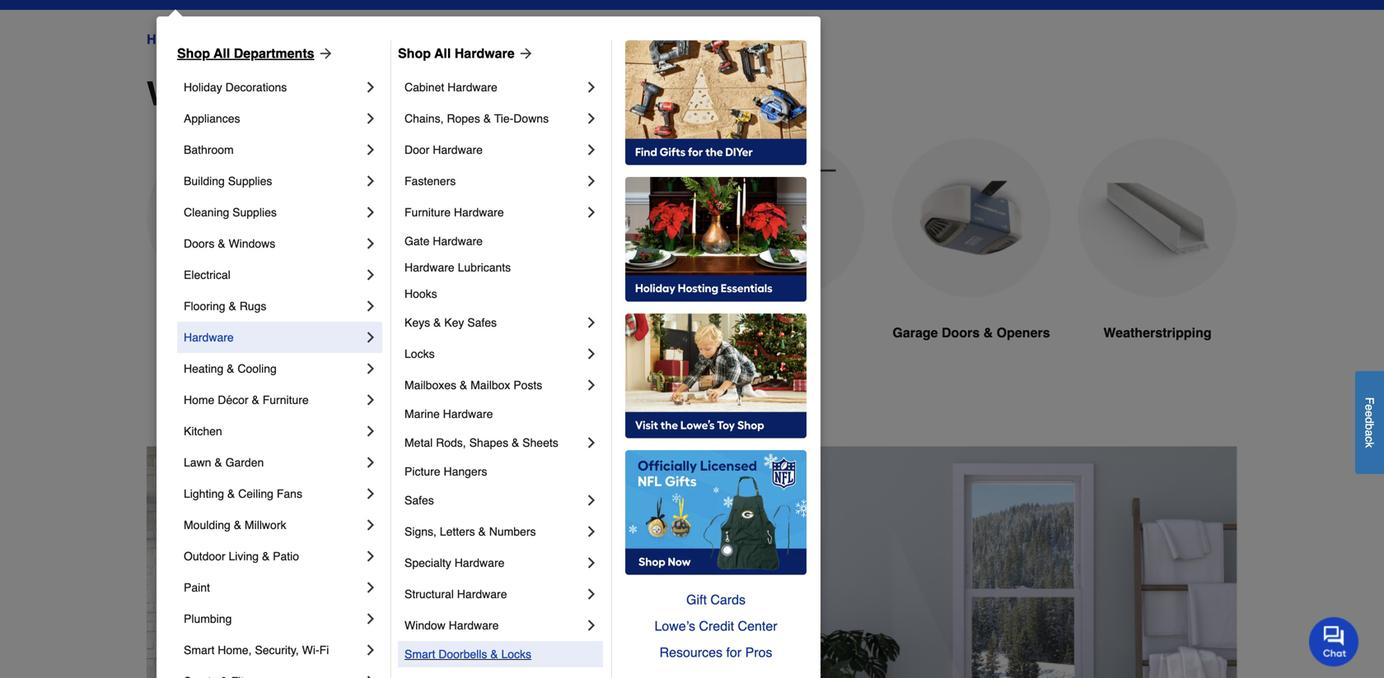 Task type: describe. For each thing, give the bounding box(es) containing it.
center
[[738, 619, 777, 634]]

garden
[[225, 456, 264, 470]]

chevron right image for paint
[[363, 580, 379, 597]]

chevron right image for outdoor living & patio
[[363, 549, 379, 565]]

show
[[657, 394, 692, 409]]

window hardware link
[[405, 611, 583, 642]]

chevron right image for heating & cooling
[[363, 361, 379, 377]]

chevron right image for flooring & rugs
[[363, 298, 379, 315]]

posts
[[514, 379, 542, 392]]

gate hardware
[[405, 235, 483, 248]]

hardware for door hardware
[[433, 143, 483, 157]]

cards
[[711, 593, 746, 608]]

doors inside exterior doors link
[[234, 325, 272, 341]]

chevron right image for cabinet hardware
[[583, 79, 600, 96]]

smart home, security, wi-fi
[[184, 644, 329, 658]]

c
[[1363, 437, 1376, 442]]

ceiling
[[238, 488, 274, 501]]

doors inside interior doors link
[[418, 325, 456, 341]]

cabinet hardware link
[[405, 72, 583, 103]]

chevron right image for building supplies
[[363, 173, 379, 190]]

home link
[[147, 30, 183, 49]]

2 e from the top
[[1363, 411, 1376, 417]]

a blue six-lite, two-panel, shaker-style exterior door. image
[[147, 138, 307, 298]]

windows & doors link
[[198, 30, 302, 49]]

a blue chamberlain garage door opener with two white light panels. image
[[892, 138, 1051, 298]]

& left rugs
[[229, 300, 236, 313]]

doors inside barn doors link
[[783, 325, 821, 341]]

building supplies
[[184, 175, 272, 188]]

home for home décor & furniture
[[184, 394, 215, 407]]

hardware for gate hardware
[[433, 235, 483, 248]]

departments
[[234, 46, 314, 61]]

holiday hosting essentials. image
[[625, 177, 807, 302]]

tie-
[[494, 112, 514, 125]]

door
[[405, 143, 430, 157]]

weatherstripping
[[1104, 325, 1212, 341]]

chevron right image for smart home, security, wi-fi
[[363, 643, 379, 659]]

shop all hardware
[[398, 46, 515, 61]]

specialty hardware link
[[405, 548, 583, 579]]

outdoor living & patio link
[[184, 541, 363, 573]]

chevron right image for home décor & furniture
[[363, 392, 379, 409]]

0 vertical spatial furniture
[[405, 206, 451, 219]]

electrical link
[[184, 260, 363, 291]]

fans
[[277, 488, 302, 501]]

& down window hardware link
[[490, 648, 498, 662]]

& left 'openers'
[[984, 325, 993, 341]]

picture hangers
[[405, 466, 487, 479]]

& left ceiling
[[227, 488, 235, 501]]

& left cooling on the left of page
[[227, 363, 234, 376]]

kitchen link
[[184, 416, 363, 447]]

gift
[[686, 593, 707, 608]]

1 horizontal spatial locks
[[501, 648, 531, 662]]

shop for shop all departments
[[177, 46, 210, 61]]

0 vertical spatial windows & doors
[[198, 32, 302, 47]]

metal rods, shapes & sheets link
[[405, 428, 583, 459]]

arrow right image for shop all hardware
[[515, 45, 534, 62]]

security,
[[255, 644, 299, 658]]

signs,
[[405, 526, 437, 539]]

chevron right image for metal rods, shapes & sheets
[[583, 435, 600, 452]]

signs, letters & numbers
[[405, 526, 536, 539]]

chevron right image for locks
[[583, 346, 600, 363]]

heating
[[184, 363, 224, 376]]

doors inside doors & windows link
[[184, 237, 215, 250]]

hardware for marine hardware
[[443, 408, 493, 421]]

cleaning
[[184, 206, 229, 219]]

patio
[[273, 550, 299, 564]]

hardware up hooks
[[405, 261, 455, 274]]

lawn
[[184, 456, 211, 470]]

resources for pros link
[[625, 640, 807, 667]]

show more
[[657, 394, 727, 409]]

chevron right image for appliances
[[363, 110, 379, 127]]

chevron right image for safes
[[583, 493, 600, 509]]

downs
[[514, 112, 549, 125]]

chevron right image for plumbing
[[363, 611, 379, 628]]

chevron right image for holiday decorations
[[363, 79, 379, 96]]

& left patio
[[262, 550, 270, 564]]

doors inside 'windows & doors' link
[[267, 32, 302, 47]]

bathroom link
[[184, 134, 363, 166]]

electrical
[[184, 269, 231, 282]]

lowe's
[[655, 619, 695, 634]]

weatherstripping link
[[1078, 138, 1238, 383]]

all for departments
[[214, 46, 230, 61]]

keys & key safes
[[405, 316, 497, 330]]

a barn door with a brown frame, three frosted glass panels, black hardware and a black track. image
[[705, 138, 865, 298]]

f
[[1363, 398, 1376, 405]]

flooring & rugs link
[[184, 291, 363, 322]]

lubricants
[[458, 261, 511, 274]]

show more button
[[630, 383, 754, 421]]

lighting
[[184, 488, 224, 501]]

hardware for window hardware
[[449, 620, 499, 633]]

chevron right image for mailboxes & mailbox posts
[[583, 377, 600, 394]]

hardware for specialty hardware
[[455, 557, 505, 570]]

cabinet hardware
[[405, 81, 498, 94]]

f e e d b a c k
[[1363, 398, 1376, 448]]

chevron right image for doors & windows
[[363, 236, 379, 252]]

metal rods, shapes & sheets
[[405, 437, 558, 450]]

f e e d b a c k button
[[1355, 371, 1384, 474]]

officially licensed n f l gifts. shop now. image
[[625, 451, 807, 576]]

metal
[[405, 437, 433, 450]]

specialty hardware
[[405, 557, 505, 570]]

& left millwork at the left bottom of the page
[[234, 519, 241, 532]]

paint
[[184, 582, 210, 595]]

gate hardware link
[[405, 228, 600, 255]]

home for home
[[147, 32, 183, 47]]

hardware up cabinet hardware link
[[455, 46, 515, 61]]

doors up door
[[333, 75, 428, 113]]

heating & cooling link
[[184, 353, 363, 385]]

numbers
[[489, 526, 536, 539]]

shop all departments link
[[177, 44, 334, 63]]

hardware link
[[184, 322, 363, 353]]

a
[[1363, 430, 1376, 437]]

1 e from the top
[[1363, 405, 1376, 411]]

mailbox
[[471, 379, 510, 392]]

resources
[[660, 646, 723, 661]]

décor
[[218, 394, 248, 407]]

0 vertical spatial safes
[[467, 316, 497, 330]]

home décor & furniture link
[[184, 385, 363, 416]]

structural hardware link
[[405, 579, 583, 611]]

0 horizontal spatial furniture
[[263, 394, 309, 407]]

& left tie-
[[483, 112, 491, 125]]

& left sheets
[[512, 437, 519, 450]]

lawn & garden
[[184, 456, 264, 470]]

supplies for cleaning supplies
[[232, 206, 277, 219]]

chevron right image for cleaning supplies
[[363, 204, 379, 221]]

a white three-panel, craftsman-style, prehung interior door with doorframe and hinges. image
[[333, 138, 493, 298]]

barn
[[749, 325, 779, 341]]

& left key
[[433, 316, 441, 330]]



Task type: vqa. For each thing, say whether or not it's contained in the screenshot.
WINDOWS & DOORS
yes



Task type: locate. For each thing, give the bounding box(es) containing it.
1 horizontal spatial safes
[[467, 316, 497, 330]]

kitchen
[[184, 425, 222, 438]]

cabinet
[[405, 81, 444, 94]]

hardware for cabinet hardware
[[448, 81, 498, 94]]

plumbing
[[184, 613, 232, 626]]

hardware for structural hardware
[[457, 588, 507, 601]]

a piece of white weatherstripping. image
[[1078, 138, 1238, 298]]

0 vertical spatial locks
[[405, 348, 435, 361]]

picture hangers link
[[405, 459, 600, 485]]

furniture down heating & cooling link
[[263, 394, 309, 407]]

supplies down building supplies link
[[232, 206, 277, 219]]

None search field
[[521, 0, 971, 12]]

decorations
[[225, 81, 287, 94]]

locks down window hardware link
[[501, 648, 531, 662]]

1 horizontal spatial furniture
[[405, 206, 451, 219]]

chevron right image for lighting & ceiling fans
[[363, 486, 379, 503]]

arrow right image for shop all departments
[[314, 45, 334, 62]]

smart doorbells & locks
[[405, 648, 531, 662]]

chevron right image for electrical
[[363, 267, 379, 283]]

doors
[[267, 32, 302, 47], [333, 75, 428, 113], [184, 237, 215, 250], [234, 325, 272, 341], [418, 325, 456, 341], [783, 325, 821, 341], [942, 325, 980, 341]]

e up b
[[1363, 411, 1376, 417]]

0 horizontal spatial safes
[[405, 494, 434, 508]]

structural hardware
[[405, 588, 507, 601]]

arrow right image inside the shop all hardware link
[[515, 45, 534, 62]]

outdoor living & patio
[[184, 550, 299, 564]]

doors up the holiday decorations link
[[267, 32, 302, 47]]

appliances
[[184, 112, 240, 125]]

more
[[696, 394, 727, 409]]

doors right 'barn'
[[783, 325, 821, 341]]

0 vertical spatial home
[[147, 32, 183, 47]]

hardware down signs, letters & numbers
[[455, 557, 505, 570]]

advertisement region
[[147, 447, 1238, 679]]

chevron right image for signs, letters & numbers
[[583, 524, 600, 541]]

all for hardware
[[434, 46, 451, 61]]

smart home, security, wi-fi link
[[184, 635, 363, 667]]

arrow right image up the holiday decorations link
[[314, 45, 334, 62]]

all
[[214, 46, 230, 61], [434, 46, 451, 61]]

garage
[[893, 325, 938, 341]]

holiday
[[184, 81, 222, 94]]

shop up cabinet at left
[[398, 46, 431, 61]]

smart for smart home, security, wi-fi
[[184, 644, 215, 658]]

letters
[[440, 526, 475, 539]]

cleaning supplies
[[184, 206, 277, 219]]

e
[[1363, 405, 1376, 411], [1363, 411, 1376, 417]]

hardware up smart doorbells & locks
[[449, 620, 499, 633]]

hardware up chains, ropes & tie-downs
[[448, 81, 498, 94]]

supplies up "cleaning supplies"
[[228, 175, 272, 188]]

millwork
[[245, 519, 286, 532]]

home décor & furniture
[[184, 394, 309, 407]]

visit the lowe's toy shop. image
[[625, 314, 807, 439]]

hooks link
[[405, 281, 600, 307]]

moulding
[[184, 519, 231, 532]]

building supplies link
[[184, 166, 363, 197]]

safes link
[[405, 485, 583, 517]]

supplies
[[228, 175, 272, 188], [232, 206, 277, 219]]

1 horizontal spatial home
[[184, 394, 215, 407]]

locks down interior doors
[[405, 348, 435, 361]]

flooring & rugs
[[184, 300, 266, 313]]

1 shop from the left
[[177, 46, 210, 61]]

smart
[[184, 644, 215, 658], [405, 648, 435, 662]]

& inside "link"
[[460, 379, 467, 392]]

doors right garage
[[942, 325, 980, 341]]

1 vertical spatial home
[[184, 394, 215, 407]]

marine
[[405, 408, 440, 421]]

chevron right image for hardware
[[363, 330, 379, 346]]

1 vertical spatial safes
[[405, 494, 434, 508]]

furniture up gate
[[405, 206, 451, 219]]

chevron right image for keys & key safes
[[583, 315, 600, 331]]

smart for smart doorbells & locks
[[405, 648, 435, 662]]

all up the holiday decorations
[[214, 46, 230, 61]]

signs, letters & numbers link
[[405, 517, 583, 548]]

2 shop from the left
[[398, 46, 431, 61]]

hardware up hardware lubricants
[[433, 235, 483, 248]]

arrow right image inside shop all departments 'link'
[[314, 45, 334, 62]]

1 horizontal spatial shop
[[398, 46, 431, 61]]

hardware for furniture hardware
[[454, 206, 504, 219]]

chevron right image for lawn & garden
[[363, 455, 379, 471]]

k
[[1363, 442, 1376, 448]]

arrow right image up cabinet hardware link
[[515, 45, 534, 62]]

1 vertical spatial supplies
[[232, 206, 277, 219]]

hardware lubricants
[[405, 261, 511, 274]]

smart down plumbing
[[184, 644, 215, 658]]

chevron right image
[[363, 79, 379, 96], [363, 110, 379, 127], [583, 142, 600, 158], [363, 173, 379, 190], [583, 173, 600, 190], [363, 204, 379, 221], [363, 236, 379, 252], [363, 267, 379, 283], [583, 377, 600, 394], [363, 392, 379, 409], [363, 424, 379, 440], [583, 435, 600, 452], [363, 486, 379, 503], [583, 524, 600, 541], [363, 549, 379, 565], [583, 555, 600, 572], [363, 580, 379, 597], [363, 611, 379, 628], [363, 674, 379, 679]]

chains,
[[405, 112, 444, 125]]

chevron right image for structural hardware
[[583, 587, 600, 603]]

exterior doors link
[[147, 138, 307, 383]]

lighting & ceiling fans
[[184, 488, 302, 501]]

structural
[[405, 588, 454, 601]]

garage doors & openers
[[893, 325, 1050, 341]]

hardware down fasteners link
[[454, 206, 504, 219]]

doors & windows link
[[184, 228, 363, 260]]

lawn & garden link
[[184, 447, 363, 479]]

moulding & millwork
[[184, 519, 286, 532]]

0 horizontal spatial all
[[214, 46, 230, 61]]

1 horizontal spatial arrow right image
[[515, 45, 534, 62]]

picture
[[405, 466, 440, 479]]

all inside the shop all hardware link
[[434, 46, 451, 61]]

& up decorations at left
[[255, 32, 264, 47]]

chains, ropes & tie-downs
[[405, 112, 549, 125]]

1 arrow right image from the left
[[314, 45, 334, 62]]

fasteners
[[405, 175, 456, 188]]

keys & key safes link
[[405, 307, 583, 339]]

doors inside garage doors & openers link
[[942, 325, 980, 341]]

b
[[1363, 424, 1376, 430]]

0 horizontal spatial locks
[[405, 348, 435, 361]]

supplies for building supplies
[[228, 175, 272, 188]]

locks link
[[405, 339, 583, 370]]

chains, ropes & tie-downs link
[[405, 103, 583, 134]]

outdoor
[[184, 550, 225, 564]]

0 vertical spatial supplies
[[228, 175, 272, 188]]

2 arrow right image from the left
[[515, 45, 534, 62]]

appliances link
[[184, 103, 363, 134]]

& left mailbox
[[460, 379, 467, 392]]

chevron right image for specialty hardware
[[583, 555, 600, 572]]

chevron right image for moulding & millwork
[[363, 517, 379, 534]]

cooling
[[238, 363, 277, 376]]

hardware up window hardware link
[[457, 588, 507, 601]]

shop all hardware link
[[398, 44, 534, 63]]

1 vertical spatial windows & doors
[[147, 75, 428, 113]]

keys
[[405, 316, 430, 330]]

shop all departments
[[177, 46, 314, 61]]

chevron right image
[[583, 79, 600, 96], [583, 110, 600, 127], [363, 142, 379, 158], [583, 204, 600, 221], [363, 298, 379, 315], [583, 315, 600, 331], [363, 330, 379, 346], [583, 346, 600, 363], [363, 361, 379, 377], [363, 455, 379, 471], [583, 493, 600, 509], [363, 517, 379, 534], [583, 587, 600, 603], [583, 618, 600, 634], [363, 643, 379, 659]]

holiday decorations link
[[184, 72, 363, 103]]

d
[[1363, 417, 1376, 424]]

chevron right image for fasteners
[[583, 173, 600, 190]]

shop for shop all hardware
[[398, 46, 431, 61]]

resources for pros
[[660, 646, 772, 661]]

& right lawn on the bottom of the page
[[215, 456, 222, 470]]

windows & doors up decorations at left
[[198, 32, 302, 47]]

door hardware link
[[405, 134, 583, 166]]

lighting & ceiling fans link
[[184, 479, 363, 510]]

1 horizontal spatial smart
[[405, 648, 435, 662]]

doors down rugs
[[234, 325, 272, 341]]

gate
[[405, 235, 430, 248]]

windows & doors down departments
[[147, 75, 428, 113]]

safes down picture
[[405, 494, 434, 508]]

& right "décor"
[[252, 394, 259, 407]]

0 horizontal spatial arrow right image
[[314, 45, 334, 62]]

& down "cleaning supplies"
[[218, 237, 225, 250]]

gift cards link
[[625, 587, 807, 614]]

openers
[[997, 325, 1050, 341]]

heating & cooling
[[184, 363, 277, 376]]

0 horizontal spatial smart
[[184, 644, 215, 658]]

safes right key
[[467, 316, 497, 330]]

chevron right image for bathroom
[[363, 142, 379, 158]]

chevron right image for chains, ropes & tie-downs
[[583, 110, 600, 127]]

& right letters
[[478, 526, 486, 539]]

hooks
[[405, 288, 437, 301]]

0 horizontal spatial home
[[147, 32, 183, 47]]

hardware down "flooring"
[[184, 331, 234, 344]]

e up d
[[1363, 405, 1376, 411]]

hangers
[[444, 466, 487, 479]]

0 horizontal spatial shop
[[177, 46, 210, 61]]

ropes
[[447, 112, 480, 125]]

1 all from the left
[[214, 46, 230, 61]]

chevron right image for kitchen
[[363, 424, 379, 440]]

2 all from the left
[[434, 46, 451, 61]]

doors & windows
[[184, 237, 275, 250]]

sheets
[[523, 437, 558, 450]]

smart down window
[[405, 648, 435, 662]]

key
[[444, 316, 464, 330]]

doors down hooks
[[418, 325, 456, 341]]

find gifts for the diyer. image
[[625, 40, 807, 166]]

shop
[[177, 46, 210, 61], [398, 46, 431, 61]]

arrow right image
[[314, 45, 334, 62], [515, 45, 534, 62]]

building
[[184, 175, 225, 188]]

chat invite button image
[[1309, 617, 1360, 667]]

1 vertical spatial locks
[[501, 648, 531, 662]]

door hardware
[[405, 143, 483, 157]]

shapes
[[469, 437, 508, 450]]

barn doors link
[[705, 138, 865, 383]]

chevron right image for door hardware
[[583, 142, 600, 158]]

flooring
[[184, 300, 225, 313]]

plumbing link
[[184, 604, 363, 635]]

smart doorbells & locks link
[[405, 642, 600, 668]]

chevron right image for furniture hardware
[[583, 204, 600, 221]]

marine hardware
[[405, 408, 493, 421]]

shop inside 'link'
[[177, 46, 210, 61]]

garage doors & openers link
[[892, 138, 1051, 383]]

doors down the cleaning
[[184, 237, 215, 250]]

hardware down mailboxes & mailbox posts at the left
[[443, 408, 493, 421]]

shop up holiday
[[177, 46, 210, 61]]

hardware down ropes
[[433, 143, 483, 157]]

chevron right image for window hardware
[[583, 618, 600, 634]]

all inside shop all departments 'link'
[[214, 46, 230, 61]]

window
[[405, 620, 446, 633]]

paint link
[[184, 573, 363, 604]]

all up cabinet hardware
[[434, 46, 451, 61]]

1 vertical spatial furniture
[[263, 394, 309, 407]]

gift cards
[[686, 593, 746, 608]]

a black double-hung window with six panes. image
[[519, 138, 679, 298]]

& down departments
[[300, 75, 324, 113]]

1 horizontal spatial all
[[434, 46, 451, 61]]



